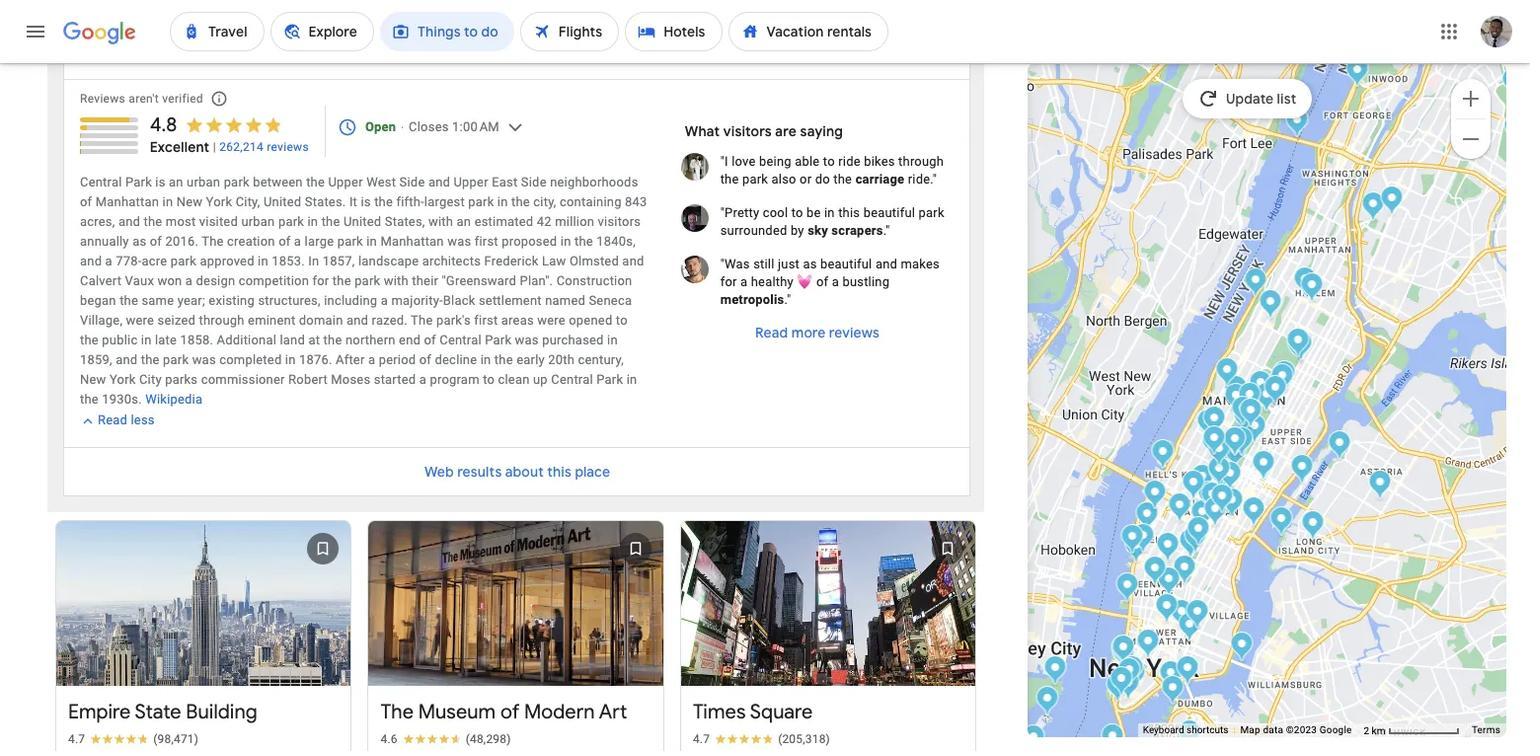 Task type: describe. For each thing, give the bounding box(es) containing it.
surrounded
[[721, 223, 788, 238]]

a right won
[[186, 274, 193, 289]]

"i
[[721, 154, 729, 169]]

times
[[693, 700, 746, 725]]

new-york historical society image
[[1225, 383, 1248, 415]]

end
[[399, 333, 421, 348]]

for inside central park is an urban park between the upper west side and upper east side neighborhoods of manhattan in new york city, united states. it is the fifth-largest park in the city, containing 843 acres, and the most visited urban park in the united states, with an estimated 42 million visitors annually as of 2016. the creation of a large park in manhattan was first proposed in the 1840s, and a 778-acre park approved in 1853. in 1857, landscape architects frederick law olmsted and calvert vaux won a design competition for the park with their "greensward plan". construction began the same year; existing structures, including a majority-black settlement named seneca village, were seized through eminent domain and razed. the park's first areas were opened to the public in late 1858. additional land at the northern end of central park was purchased in 1859, and the park was completed in 1876. after a period of decline in the early 20th century, new york city parks commissioner robert moses started a program to clean up central park in the 1930s.
[[313, 274, 329, 289]]

frederick
[[484, 254, 539, 269]]

in up century,
[[608, 333, 618, 348]]

the stonewall inn image
[[1144, 556, 1167, 588]]

save central park to collection image
[[874, 31, 892, 49]]

a left large
[[294, 234, 301, 249]]

el museo del barrio image
[[1290, 330, 1313, 363]]

1 first from the top
[[475, 234, 499, 249]]

states,
[[385, 215, 425, 229]]

central park zoo image
[[1231, 426, 1254, 459]]

central park image
[[1250, 370, 1272, 402]]

grand central terminal image
[[1216, 483, 1239, 516]]

about
[[505, 463, 544, 481]]

carriage ride."
[[856, 172, 938, 187]]

design
[[196, 274, 235, 289]]

of up acre
[[150, 234, 162, 249]]

at
[[309, 333, 320, 348]]

building
[[186, 700, 257, 725]]

one world observatory image
[[1112, 635, 1135, 667]]

it
[[350, 195, 358, 210]]

to inside "i love being able to ride bikes through the park also or do the
[[824, 154, 835, 169]]

the studio museum in harlem image
[[1301, 272, 1324, 305]]

by
[[791, 223, 805, 238]]

madison square park image
[[1184, 523, 1207, 556]]

in inside "pretty cool to be in this beautiful park surrounded by
[[825, 206, 835, 220]]

." inside '"was still just as beautiful and makes for a healthy 💓 of a bustling metropolis ."'
[[785, 293, 792, 307]]

1857,
[[323, 254, 355, 269]]

reviews inside excellent | 262,214 reviews
[[267, 140, 309, 154]]

little island image
[[1121, 524, 1144, 557]]

1859,
[[80, 353, 112, 368]]

the down west
[[375, 195, 393, 210]]

1 side from the left
[[400, 175, 425, 190]]

less
[[131, 413, 155, 428]]

completed
[[219, 353, 282, 368]]

wikipedia link
[[145, 392, 203, 407]]

0 vertical spatial was
[[448, 234, 471, 249]]

george washington bridge image
[[1286, 107, 1309, 140]]

existing
[[209, 294, 255, 308]]

to inside "pretty cool to be in this beautiful park surrounded by
[[792, 206, 804, 220]]

in up estimated
[[498, 195, 508, 210]]

the jewish museum image
[[1273, 360, 1296, 393]]

neue galerie new york image
[[1264, 375, 1287, 407]]

data
[[1264, 725, 1284, 736]]

"was
[[721, 257, 750, 272]]

keyboard shortcuts
[[1144, 725, 1229, 736]]

washington square park image
[[1158, 566, 1181, 599]]

in down 'land'
[[285, 353, 296, 368]]

creation
[[227, 234, 275, 249]]

public
[[102, 333, 138, 348]]

1 vertical spatial york
[[110, 373, 136, 387]]

9/11 memorial & museum image
[[1112, 640, 1135, 672]]

4.6
[[381, 733, 398, 746]]

results
[[457, 463, 502, 481]]

park down 2016.
[[171, 254, 197, 269]]

manhattan bridge image
[[1177, 655, 1199, 688]]

1840s,
[[597, 234, 636, 249]]

art
[[599, 700, 628, 725]]

commissioner
[[201, 373, 285, 387]]

million
[[555, 215, 595, 229]]

1930s.
[[102, 392, 142, 407]]

rubin museum of art image
[[1157, 532, 1180, 564]]

open
[[365, 120, 396, 135]]

and up the calvert
[[80, 254, 102, 269]]

same
[[142, 294, 174, 308]]

verified
[[162, 92, 203, 106]]

0 vertical spatial ."
[[884, 223, 891, 238]]

purchased
[[542, 333, 604, 348]]

update list
[[1227, 90, 1297, 108]]

zoom out map image
[[1460, 127, 1484, 151]]

the noguchi museum image
[[1329, 430, 1351, 463]]

the up city
[[141, 353, 160, 368]]

2 first from the top
[[474, 313, 498, 328]]

century,
[[578, 353, 624, 368]]

architects
[[422, 254, 481, 269]]

up
[[533, 373, 548, 387]]

and down 'public' on the top of the page
[[116, 353, 138, 368]]

park up city,
[[224, 175, 250, 190]]

whitney museum of american art image
[[1125, 533, 1148, 565]]

4.7 out of 5 stars from 205,318 reviews image
[[693, 732, 831, 747]]

and down 1840s,
[[623, 254, 645, 269]]

"greensward
[[442, 274, 517, 289]]

4.7 out of 5 stars from 98,471 reviews image
[[68, 732, 199, 747]]

after
[[336, 353, 365, 368]]

hudson river park trust image
[[1116, 572, 1139, 605]]

in up landscape
[[367, 234, 377, 249]]

city,
[[236, 195, 260, 210]]

terms
[[1473, 725, 1501, 736]]

a up razed.
[[381, 294, 388, 308]]

(98,471)
[[153, 733, 199, 746]]

visitors inside central park is an urban park between the upper west side and upper east side neighborhoods of manhattan in new york city, united states. it is the fifth-largest park in the city, containing 843 acres, and the most visited urban park in the united states, with an estimated 42 million visitors annually as of 2016. the creation of a large park in manhattan was first proposed in the 1840s, and a 778-acre park approved in 1853. in 1857, landscape architects frederick law olmsted and calvert vaux won a design competition for the park with their "greensward plan". construction began the same year; existing structures, including a majority-black settlement named seneca village, were seized through eminent domain and razed. the park's first areas were opened to the public in late 1858. additional land at the northern end of central park was purchased in 1859, and the park was completed in 1876. after a period of decline in the early 20th century, new york city parks commissioner robert moses started a program to clean up central park in the 1930s.
[[598, 215, 641, 229]]

of up acres,
[[80, 195, 92, 210]]

through inside central park is an urban park between the upper west side and upper east side neighborhoods of manhattan in new york city, united states. it is the fifth-largest park in the city, containing 843 acres, and the most visited urban park in the united states, with an estimated 42 million visitors annually as of 2016. the creation of a large park in manhattan was first proposed in the 1840s, and a 778-acre park approved in 1853. in 1857, landscape architects frederick law olmsted and calvert vaux won a design competition for the park with their "greensward plan". construction began the same year; existing structures, including a majority-black settlement named seneca village, were seized through eminent domain and razed. the park's first areas were opened to the public in late 1858. additional land at the northern end of central park was purchased in 1859, and the park was completed in 1876. after a period of decline in the early 20th century, new york city parks commissioner robert moses started a program to clean up central park in the 1930s.
[[199, 313, 245, 328]]

black
[[443, 294, 476, 308]]

to down seneca
[[616, 313, 628, 328]]

the down "i
[[721, 172, 739, 187]]

the metropolitan museum of art image
[[1256, 382, 1278, 414]]

bustling
[[843, 275, 890, 290]]

of right end on the top of page
[[424, 333, 436, 348]]

central up 'decline'
[[440, 333, 482, 348]]

keyboard
[[1144, 725, 1185, 736]]

map data ©2023 google
[[1241, 725, 1353, 736]]

tenement museum image
[[1179, 612, 1201, 644]]

liberty state park image
[[1044, 655, 1067, 688]]

1:00 am
[[452, 120, 500, 135]]

one world trade center image
[[1111, 636, 1134, 668]]

park inside "i love being able to ride bikes through the park also or do the
[[743, 172, 769, 187]]

the up states.
[[306, 175, 325, 190]]

wollman rink image
[[1224, 426, 1247, 459]]

museum of the city of new york image
[[1288, 332, 1311, 365]]

in left 'late' on the top left of the page
[[141, 333, 152, 348]]

what
[[685, 123, 720, 140]]

0 vertical spatial new
[[176, 195, 203, 210]]

wikipedia
[[145, 392, 203, 407]]

update
[[1227, 90, 1274, 108]]

for inside '"was still just as beautiful and makes for a healthy 💓 of a bustling metropolis ."'
[[721, 275, 737, 290]]

cool
[[763, 206, 788, 220]]

1 vertical spatial was
[[515, 333, 539, 348]]

0 vertical spatial the
[[202, 234, 224, 249]]

262,214 reviews link
[[219, 139, 309, 155]]

majority-
[[392, 294, 443, 308]]

4.6 out of 5 stars from 48,298 reviews image
[[381, 732, 511, 747]]

conservatory garden image
[[1287, 327, 1310, 360]]

loeb boathouse image
[[1240, 398, 1262, 430]]

landscape
[[359, 254, 419, 269]]

park up the including
[[355, 274, 381, 289]]

northern
[[346, 333, 396, 348]]

the left 1930s.
[[80, 392, 99, 407]]

empire
[[68, 700, 131, 725]]

0 horizontal spatial with
[[384, 274, 409, 289]]

2 were from the left
[[538, 313, 566, 328]]

1 vertical spatial new
[[80, 373, 106, 387]]

museum of sex image
[[1187, 516, 1210, 549]]

the down states.
[[322, 215, 340, 229]]

park up 1857,
[[337, 234, 363, 249]]

read for read less
[[98, 413, 128, 428]]

scrapers
[[832, 223, 884, 238]]

778-
[[116, 254, 142, 269]]

2 km button
[[1359, 724, 1467, 738]]

beautiful inside "pretty cool to be in this beautiful park surrounded by
[[864, 206, 916, 220]]

flatiron building image
[[1180, 528, 1202, 561]]

park up estimated
[[468, 195, 494, 210]]

reviews aren't verified
[[80, 92, 203, 106]]

central park element
[[80, 16, 210, 63]]

year;
[[178, 294, 205, 308]]

save times square to collection image
[[925, 525, 972, 572]]

a right 💓
[[832, 275, 840, 290]]

united nations headquarters image
[[1243, 496, 1265, 529]]

central park
[[80, 17, 210, 47]]

0 horizontal spatial is
[[155, 175, 166, 190]]

0 vertical spatial an
[[169, 175, 183, 190]]

of up (48,298)
[[501, 700, 520, 725]]

in down million
[[561, 234, 571, 249]]

museum of ice cream image
[[1156, 593, 1179, 626]]

american folk art museum image
[[1203, 405, 1226, 438]]

city
[[139, 373, 162, 387]]

east
[[492, 175, 518, 190]]

4.7 for empire state building
[[68, 733, 85, 746]]

fifth-
[[397, 195, 425, 210]]

1 were from the left
[[126, 313, 154, 328]]

be
[[807, 206, 821, 220]]

chrysler building image
[[1221, 487, 1244, 520]]

bryant park image
[[1198, 481, 1221, 513]]

the bronx museum of the arts image
[[1381, 185, 1404, 218]]

a right started
[[420, 373, 427, 387]]

rockefeller center image
[[1211, 461, 1234, 493]]

bikes
[[864, 154, 896, 169]]

to left 'clean'
[[483, 373, 495, 387]]

sky
[[808, 223, 829, 238]]

park down century,
[[597, 373, 623, 387]]

1 vertical spatial united
[[344, 215, 382, 229]]

moses
[[331, 373, 371, 387]]

and down the including
[[347, 313, 369, 328]]

new york botanical garden image
[[1503, 67, 1525, 99]]

vaux
[[125, 274, 154, 289]]

park up parks
[[163, 353, 189, 368]]

summit one vanderbilt image
[[1211, 483, 1234, 516]]

annually
[[80, 234, 129, 249]]

statue of liberty image
[[1022, 724, 1045, 752]]

2 vertical spatial the
[[381, 700, 414, 725]]

place
[[575, 463, 610, 481]]

and up annually
[[118, 215, 140, 229]]

reviews aren't verified image
[[196, 75, 243, 123]]

carnegie hall image
[[1208, 436, 1231, 469]]

shortcuts
[[1187, 725, 1229, 736]]

federal hall image
[[1121, 655, 1144, 688]]

children's museum of manhattan image
[[1216, 357, 1239, 390]]

"pretty
[[721, 206, 760, 220]]

5th avenue image
[[1174, 555, 1196, 587]]

containing
[[560, 195, 622, 210]]

period
[[379, 353, 416, 368]]

the up 'clean'
[[495, 353, 513, 368]]



Task type: locate. For each thing, give the bounding box(es) containing it.
closes
[[409, 120, 449, 135]]

1 4.7 from the left
[[68, 733, 85, 746]]

0 horizontal spatial ."
[[785, 293, 792, 307]]

urban down |
[[187, 175, 220, 190]]

the morgan library & museum image
[[1204, 496, 1227, 529]]

0 horizontal spatial side
[[400, 175, 425, 190]]

museum
[[419, 700, 496, 725]]

in right 'decline'
[[481, 353, 491, 368]]

0 vertical spatial with
[[429, 215, 454, 229]]

the down 1857,
[[333, 274, 351, 289]]

reviews right more
[[829, 324, 880, 342]]

1 horizontal spatial york
[[206, 195, 232, 210]]

1 horizontal spatial ."
[[884, 223, 891, 238]]

1 horizontal spatial were
[[538, 313, 566, 328]]

a down northern
[[368, 353, 376, 368]]

and up largest
[[429, 175, 450, 190]]

for down "was
[[721, 275, 737, 290]]

this left place
[[547, 463, 571, 481]]

central
[[80, 17, 158, 47], [80, 175, 122, 190], [440, 333, 482, 348], [551, 373, 593, 387]]

read down 1930s.
[[98, 413, 128, 428]]

1 horizontal spatial with
[[429, 215, 454, 229]]

was up architects at left
[[448, 234, 471, 249]]

gantry plaza state park image
[[1270, 506, 1293, 539]]

sky scrapers ."
[[808, 223, 891, 238]]

1 vertical spatial first
[[474, 313, 498, 328]]

2 horizontal spatial was
[[515, 333, 539, 348]]

0 vertical spatial urban
[[187, 175, 220, 190]]

this inside "pretty cool to be in this beautiful park surrounded by
[[839, 206, 861, 220]]

0 horizontal spatial an
[[169, 175, 183, 190]]

0 vertical spatial united
[[264, 195, 302, 210]]

1 horizontal spatial is
[[361, 195, 371, 210]]

a
[[294, 234, 301, 249], [105, 254, 112, 269], [186, 274, 193, 289], [741, 275, 748, 290], [832, 275, 840, 290], [381, 294, 388, 308], [368, 353, 376, 368], [420, 373, 427, 387]]

2 upper from the left
[[454, 175, 489, 190]]

map region
[[898, 0, 1531, 752]]

1 vertical spatial an
[[457, 215, 471, 229]]

4.7 inside image
[[68, 733, 85, 746]]

chelsea market image
[[1132, 523, 1155, 556]]

1 horizontal spatial united
[[344, 215, 382, 229]]

also
[[772, 172, 797, 187]]

charging bull image
[[1110, 666, 1133, 699]]

as inside central park is an urban park between the upper west side and upper east side neighborhoods of manhattan in new york city, united states. it is the fifth-largest park in the city, containing 843 acres, and the most visited urban park in the united states, with an estimated 42 million visitors annually as of 2016. the creation of a large park in manhattan was first proposed in the 1840s, and a 778-acre park approved in 1853. in 1857, landscape architects frederick law olmsted and calvert vaux won a design competition for the park with their "greensward plan". construction began the same year; existing structures, including a majority-black settlement named seneca village, were seized through eminent domain and razed. the park's first areas were opened to the public in late 1858. additional land at the northern end of central park was purchased in 1859, and the park was completed in 1876. after a period of decline in the early 20th century, new york city parks commissioner robert moses started a program to clean up central park in the 1930s.
[[132, 234, 146, 249]]

0 vertical spatial first
[[475, 234, 499, 249]]

as inside '"was still just as beautiful and makes for a healthy 💓 of a bustling metropolis ."'
[[803, 257, 817, 272]]

the high line image
[[1136, 501, 1159, 534]]

is down the excellent
[[155, 175, 166, 190]]

4.7
[[68, 733, 85, 746], [693, 733, 710, 746]]

zoom in map image
[[1460, 86, 1484, 110]]

york up 1930s.
[[110, 373, 136, 387]]

1 horizontal spatial reviews
[[829, 324, 880, 342]]

the frick collection image
[[1244, 413, 1266, 446]]

bronx zoo image
[[1504, 113, 1527, 146]]

what visitors are saying
[[685, 123, 844, 140]]

1 horizontal spatial this
[[839, 206, 861, 220]]

the battery image
[[1106, 672, 1129, 705]]

columbus circle image
[[1203, 425, 1226, 458]]

4.8 out of 5 stars from 262,214 reviews. excellent. element
[[150, 113, 309, 157]]

the down majority-
[[411, 313, 433, 328]]

apollo theater image
[[1294, 266, 1317, 299]]

competition
[[239, 274, 309, 289]]

riverside park image
[[1245, 267, 1267, 300]]

1 horizontal spatial new
[[176, 195, 203, 210]]

open ⋅ closes 1:00 am
[[365, 120, 500, 135]]

0 horizontal spatial were
[[126, 313, 154, 328]]

2
[[1365, 726, 1370, 736]]

metropolis
[[721, 293, 785, 307]]

first down the "settlement" at the left top of page
[[474, 313, 498, 328]]

0 horizontal spatial united
[[264, 195, 302, 210]]

0 horizontal spatial 4.7
[[68, 733, 85, 746]]

in up "competition"
[[258, 254, 268, 269]]

or
[[800, 172, 812, 187]]

4.7 down empire
[[68, 733, 85, 746]]

empire state building
[[68, 700, 257, 725]]

village,
[[80, 313, 123, 328]]

acres,
[[80, 215, 115, 229]]

0 horizontal spatial reviews
[[267, 140, 309, 154]]

2 vertical spatial was
[[192, 353, 216, 368]]

read left more
[[756, 324, 788, 342]]

⋅
[[400, 120, 406, 135]]

0 horizontal spatial visitors
[[598, 215, 641, 229]]

opened
[[569, 313, 613, 328]]

e 60 st &2 av image
[[1253, 450, 1275, 483]]

0 vertical spatial as
[[132, 234, 146, 249]]

1 vertical spatial through
[[199, 313, 245, 328]]

1 horizontal spatial upper
[[454, 175, 489, 190]]

was down 1858.
[[192, 353, 216, 368]]

1 vertical spatial urban
[[241, 215, 275, 229]]

park down ride."
[[919, 206, 945, 220]]

park's
[[436, 313, 471, 328]]

0 vertical spatial visitors
[[724, 123, 772, 140]]

just
[[778, 257, 800, 272]]

1 horizontal spatial urban
[[241, 215, 275, 229]]

an down the excellent
[[169, 175, 183, 190]]

0 horizontal spatial for
[[313, 274, 329, 289]]

in right be
[[825, 206, 835, 220]]

new down "1859,"
[[80, 373, 106, 387]]

0 vertical spatial this
[[839, 206, 861, 220]]

main menu image
[[24, 20, 47, 43]]

upper up largest
[[454, 175, 489, 190]]

new york public library - stephen a. schwarzman building image
[[1201, 482, 1224, 514]]

of up 1853.
[[279, 234, 291, 249]]

more
[[792, 324, 826, 342]]

park up 1853.
[[278, 215, 304, 229]]

0 horizontal spatial urban
[[187, 175, 220, 190]]

museum of arts and design image
[[1202, 428, 1225, 461]]

2 4.7 from the left
[[693, 733, 710, 746]]

west
[[367, 175, 396, 190]]

side up fifth-
[[400, 175, 425, 190]]

domain
[[299, 313, 343, 328]]

brooklyn bridge park image
[[1162, 675, 1184, 708]]

1 horizontal spatial for
[[721, 275, 737, 290]]

1 horizontal spatial as
[[803, 257, 817, 272]]

neighborhoods
[[550, 175, 639, 190]]

park
[[743, 172, 769, 187], [224, 175, 250, 190], [468, 195, 494, 210], [919, 206, 945, 220], [278, 215, 304, 229], [337, 234, 363, 249], [171, 254, 197, 269], [355, 274, 381, 289], [163, 353, 189, 368]]

largest
[[425, 195, 465, 210]]

262,214
[[219, 140, 264, 154]]

beautiful
[[864, 206, 916, 220], [821, 257, 873, 272]]

4.7 inside image
[[693, 733, 710, 746]]

1853.
[[272, 254, 305, 269]]

york
[[206, 195, 232, 210], [110, 373, 136, 387]]

urban up 'creation'
[[241, 215, 275, 229]]

the down million
[[575, 234, 593, 249]]

the left most
[[144, 215, 162, 229]]

a up "metropolis"
[[741, 275, 748, 290]]

wall street image
[[1123, 660, 1146, 693]]

1 horizontal spatial was
[[448, 234, 471, 249]]

beautiful inside '"was still just as beautiful and makes for a healthy 💓 of a bustling metropolis ."'
[[821, 257, 873, 272]]

©2023
[[1287, 725, 1318, 736]]

4.8
[[150, 113, 177, 137]]

the down visited
[[202, 234, 224, 249]]

early
[[517, 353, 545, 368]]

saying
[[801, 123, 844, 140]]

belvedere castle image
[[1239, 382, 1261, 414]]

0 vertical spatial beautiful
[[864, 206, 916, 220]]

visitors up love
[[724, 123, 772, 140]]

the left city,
[[512, 195, 530, 210]]

lincoln center for the performing arts image
[[1197, 408, 1220, 441]]

in down seneca
[[627, 373, 637, 387]]

new york stock exchange image
[[1118, 657, 1141, 690]]

visitors
[[724, 123, 772, 140], [598, 215, 641, 229]]

1 vertical spatial with
[[384, 274, 409, 289]]

the right at
[[324, 333, 342, 348]]

1 horizontal spatial through
[[899, 154, 944, 169]]

0 horizontal spatial manhattan
[[96, 195, 159, 210]]

1 horizontal spatial visitors
[[724, 123, 772, 140]]

decline
[[435, 353, 477, 368]]

1 horizontal spatial manhattan
[[381, 234, 444, 249]]

save empire state building to collection image
[[300, 525, 347, 572]]

and
[[429, 175, 450, 190], [118, 215, 140, 229], [80, 254, 102, 269], [623, 254, 645, 269], [876, 257, 898, 272], [347, 313, 369, 328], [116, 353, 138, 368]]

20th
[[548, 353, 575, 368]]

this
[[839, 206, 861, 220], [547, 463, 571, 481]]

new museum image
[[1171, 599, 1193, 632]]

through up ride."
[[899, 154, 944, 169]]

1 vertical spatial ."
[[785, 293, 792, 307]]

0 vertical spatial read
[[756, 324, 788, 342]]

with down landscape
[[384, 274, 409, 289]]

1 vertical spatial visitors
[[598, 215, 641, 229]]

0 horizontal spatial this
[[547, 463, 571, 481]]

to left be
[[792, 206, 804, 220]]

cooper hewitt, smithsonian design museum image
[[1271, 363, 1294, 396]]

4.7 for times square
[[693, 733, 710, 746]]

governors island image
[[1101, 724, 1124, 752]]

excellent
[[150, 138, 210, 156]]

0 horizontal spatial was
[[192, 353, 216, 368]]

the cathedral church of st. john the divine image
[[1260, 289, 1282, 322]]

the plaza image
[[1224, 438, 1247, 471]]

0 horizontal spatial new
[[80, 373, 106, 387]]

through down existing
[[199, 313, 245, 328]]

(205,318)
[[778, 733, 831, 746]]

times square image
[[1191, 464, 1214, 496]]

visited
[[199, 215, 238, 229]]

bow bridge image
[[1232, 396, 1255, 428]]

1 horizontal spatial 4.7
[[693, 733, 710, 746]]

beautiful down 'carriage ride."'
[[864, 206, 916, 220]]

google
[[1320, 725, 1353, 736]]

started
[[374, 373, 416, 387]]

0 vertical spatial through
[[899, 154, 944, 169]]

0 vertical spatial reviews
[[267, 140, 309, 154]]

as up 💓
[[803, 257, 817, 272]]

the museum of modern art
[[381, 700, 628, 725]]

park down love
[[743, 172, 769, 187]]

for down in
[[313, 274, 329, 289]]

being
[[760, 154, 792, 169]]

empire state building image
[[1191, 499, 1214, 532]]

read for read more reviews
[[756, 324, 788, 342]]

clean
[[498, 373, 530, 387]]

brooklyn bridge image
[[1160, 660, 1182, 693]]

the up "1859,"
[[80, 333, 99, 348]]

the met cloisters image
[[1346, 57, 1369, 89]]

2 side from the left
[[521, 175, 547, 190]]

katz's delicatessen image
[[1186, 599, 1209, 632]]

843
[[625, 195, 648, 210]]

with down largest
[[429, 215, 454, 229]]

roosevelt island image
[[1291, 454, 1314, 486]]

radio city music hall image
[[1208, 456, 1231, 488]]

manhattan up acres,
[[96, 195, 159, 210]]

central park is an urban park between the upper west side and upper east side neighborhoods of manhattan in new york city, united states. it is the fifth-largest park in the city, containing 843 acres, and the most visited urban park in the united states, with an estimated 42 million visitors annually as of 2016. the creation of a large park in manhattan was first proposed in the 1840s, and a 778-acre park approved in 1853. in 1857, landscape architects frederick law olmsted and calvert vaux won a design competition for the park with their "greensward plan". construction began the same year; existing structures, including a majority-black settlement named seneca village, were seized through eminent domain and razed. the park's first areas were opened to the public in late 1858. additional land at the northern end of central park was purchased in 1859, and the park was completed in 1876. after a period of decline in the early 20th century, new york city parks commissioner robert moses started a program to clean up central park in the 1930s.
[[80, 175, 648, 407]]

1 vertical spatial the
[[411, 313, 433, 328]]

this up the sky scrapers ."
[[839, 206, 861, 220]]

1 upper from the left
[[328, 175, 363, 190]]

madame tussauds new york image
[[1182, 470, 1205, 502]]

park down the excellent
[[125, 175, 152, 190]]

new york transit museum image
[[1179, 720, 1201, 752]]

of inside '"was still just as beautiful and makes for a healthy 💓 of a bustling metropolis ."'
[[817, 275, 829, 290]]

reviews up the between
[[267, 140, 309, 154]]

4.7 down the "times"
[[693, 733, 710, 746]]

read more reviews
[[756, 324, 880, 342]]

." down healthy
[[785, 293, 792, 307]]

1 horizontal spatial an
[[457, 215, 471, 229]]

plan".
[[520, 274, 553, 289]]

as up the '778-' at top left
[[132, 234, 146, 249]]

0 horizontal spatial read
[[98, 413, 128, 428]]

won
[[157, 274, 182, 289]]

law
[[542, 254, 566, 269]]

0 horizontal spatial as
[[132, 234, 146, 249]]

ellis island image
[[1036, 686, 1059, 719]]

to
[[824, 154, 835, 169], [792, 206, 804, 220], [616, 313, 628, 328], [483, 373, 495, 387]]

in
[[308, 254, 319, 269]]

african burial ground national monument image
[[1137, 629, 1160, 661]]

do
[[816, 172, 831, 187]]

to up do
[[824, 154, 835, 169]]

(48,298)
[[466, 733, 511, 746]]

list
[[1278, 90, 1297, 108]]

0 vertical spatial manhattan
[[96, 195, 159, 210]]

moma ps1 image
[[1302, 510, 1325, 543]]

program
[[430, 373, 480, 387]]

1 vertical spatial is
[[361, 195, 371, 210]]

aren't
[[129, 92, 159, 106]]

new up most
[[176, 195, 203, 210]]

was up early
[[515, 333, 539, 348]]

vessel image
[[1144, 480, 1167, 512]]

were down named
[[538, 313, 566, 328]]

central up 'reviews'
[[80, 17, 158, 47]]

park down areas
[[485, 333, 512, 348]]

carriage
[[856, 172, 905, 187]]

central up acres,
[[80, 175, 122, 190]]

is right the it
[[361, 195, 371, 210]]

through inside "i love being able to ride bikes through the park also or do the
[[899, 154, 944, 169]]

acre
[[142, 254, 167, 269]]

st. patrick's cathedral image
[[1219, 461, 1242, 493]]

and inside '"was still just as beautiful and makes for a healthy 💓 of a bustling metropolis ."'
[[876, 257, 898, 272]]

0 horizontal spatial upper
[[328, 175, 363, 190]]

times square
[[693, 700, 813, 725]]

1 vertical spatial manhattan
[[381, 234, 444, 249]]

"was still just as beautiful and makes for a healthy 💓 of a bustling metropolis ."
[[721, 257, 940, 307]]

construction
[[557, 274, 633, 289]]

0 vertical spatial is
[[155, 175, 166, 190]]

km
[[1373, 726, 1386, 736]]

1 horizontal spatial read
[[756, 324, 788, 342]]

in up large
[[308, 215, 318, 229]]

a left the '778-' at top left
[[105, 254, 112, 269]]

most
[[166, 215, 196, 229]]

in up most
[[162, 195, 173, 210]]

1876.
[[299, 353, 332, 368]]

read
[[756, 324, 788, 342], [98, 413, 128, 428]]

terms link
[[1473, 725, 1501, 736]]

1 vertical spatial this
[[547, 463, 571, 481]]

park up verified
[[163, 17, 210, 47]]

the
[[202, 234, 224, 249], [411, 313, 433, 328], [381, 700, 414, 725]]

and up bustling
[[876, 257, 898, 272]]

large
[[305, 234, 334, 249]]

the museum of modern art image
[[1215, 450, 1238, 483]]

1 horizontal spatial side
[[521, 175, 547, 190]]

1 vertical spatial read
[[98, 413, 128, 428]]

healthy
[[751, 275, 794, 290]]

save the museum of modern art to collection image
[[612, 525, 660, 572]]

the down ride
[[834, 172, 853, 187]]

united down the between
[[264, 195, 302, 210]]

park inside "pretty cool to be in this beautiful park surrounded by
[[919, 206, 945, 220]]

central down 20th on the left top of the page
[[551, 373, 593, 387]]

top of the rock image
[[1209, 459, 1232, 491]]

manhattan down states,
[[381, 234, 444, 249]]

yankee stadium image
[[1362, 191, 1385, 224]]

olmsted
[[570, 254, 619, 269]]

the
[[721, 172, 739, 187], [834, 172, 853, 187], [306, 175, 325, 190], [375, 195, 393, 210], [512, 195, 530, 210], [144, 215, 162, 229], [322, 215, 340, 229], [575, 234, 593, 249], [333, 274, 351, 289], [120, 294, 138, 308], [80, 333, 99, 348], [324, 333, 342, 348], [141, 353, 160, 368], [495, 353, 513, 368], [80, 392, 99, 407]]

makes
[[901, 257, 940, 272]]

of down end on the top of page
[[420, 353, 432, 368]]

excellent | 262,214 reviews
[[150, 138, 309, 156]]

intrepid museum image
[[1152, 439, 1175, 472]]

york up visited
[[206, 195, 232, 210]]

upper up the it
[[328, 175, 363, 190]]

0 horizontal spatial through
[[199, 313, 245, 328]]

land
[[280, 333, 305, 348]]

areas
[[502, 313, 534, 328]]

american museum of natural history image
[[1225, 375, 1248, 407]]

0 vertical spatial york
[[206, 195, 232, 210]]

united down the it
[[344, 215, 382, 229]]

williamsburg bridge image
[[1231, 632, 1254, 664]]

."
[[884, 223, 891, 238], [785, 293, 792, 307]]

madison square garden image
[[1169, 492, 1191, 525]]

0 horizontal spatial york
[[110, 373, 136, 387]]

1 vertical spatial as
[[803, 257, 817, 272]]

bethesda terrace image
[[1234, 402, 1257, 435]]

1 vertical spatial reviews
[[829, 324, 880, 342]]

the down the vaux
[[120, 294, 138, 308]]

fraunces tavern image
[[1117, 670, 1140, 703]]

solomon r. guggenheim museum image
[[1268, 369, 1291, 402]]

1 vertical spatial beautiful
[[821, 257, 873, 272]]

museum of the moving image image
[[1369, 470, 1392, 502]]

visitors up 1840s,
[[598, 215, 641, 229]]



Task type: vqa. For each thing, say whether or not it's contained in the screenshot.
 pharmacies
no



